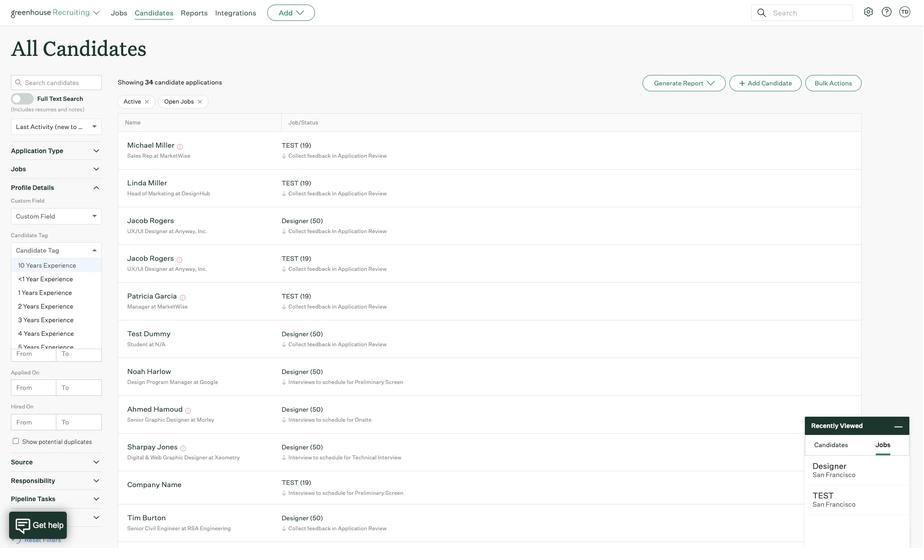 Task type: describe. For each thing, give the bounding box(es) containing it.
1 vertical spatial field
[[41, 212, 55, 220]]

years for 3
[[23, 316, 40, 324]]

test
[[127, 329, 142, 339]]

4 years experience
[[18, 330, 74, 338]]

to for designer (50) interviews to schedule for onsite
[[316, 417, 321, 423]]

noah harlow design program manager at google
[[127, 367, 218, 386]]

at down jacob rogers
[[169, 266, 174, 272]]

michael miller
[[127, 141, 175, 150]]

6 collect feedback in application review link from the top
[[280, 340, 389, 349]]

3
[[18, 316, 22, 324]]

test (19) collect feedback in application review for jacob rogers
[[282, 255, 387, 272]]

jacob for jacob rogers
[[127, 254, 148, 263]]

screen for (19)
[[386, 490, 404, 497]]

1 jacob rogers link from the top
[[127, 216, 174, 227]]

schedule for designer (50) interviews to schedule for onsite
[[323, 417, 346, 423]]

candidate
[[155, 78, 184, 86]]

schedule for test (19) interviews to schedule for preliminary screen
[[323, 490, 346, 497]]

at down ahmed hamoud has been in onsite for more than 21 days image at the left of page
[[191, 417, 196, 423]]

pipeline
[[11, 495, 36, 503]]

status element
[[11, 265, 102, 300]]

to for test (19) interviews to schedule for preliminary screen
[[316, 490, 321, 497]]

td button
[[900, 6, 911, 17]]

profile
[[11, 184, 31, 191]]

reports link
[[181, 8, 208, 17]]

noah
[[127, 367, 145, 376]]

patricia garcia
[[127, 292, 177, 301]]

1 horizontal spatial name
[[161, 480, 182, 489]]

tasks
[[37, 495, 56, 503]]

ahmed hamoud has been in onsite for more than 21 days image
[[184, 409, 193, 414]]

last activity (new to old)
[[16, 123, 90, 130]]

add button
[[267, 5, 315, 21]]

(19) for patricia garcia
[[300, 293, 311, 300]]

company
[[127, 480, 160, 489]]

patricia garcia link
[[127, 292, 177, 302]]

engineering
[[200, 525, 231, 532]]

4 collect from the top
[[289, 266, 306, 272]]

at inside test dummy student at n/a
[[149, 341, 154, 348]]

from for applied
[[16, 384, 32, 392]]

patricia
[[127, 292, 153, 301]]

miller for linda
[[148, 178, 167, 188]]

1 vertical spatial graphic
[[163, 454, 183, 461]]

sales
[[127, 152, 141, 159]]

ux/ui designer at anyway, inc.
[[127, 266, 207, 272]]

bulk actions link
[[806, 75, 862, 91]]

1 years experience option
[[11, 286, 101, 300]]

designer san francisco
[[813, 461, 856, 479]]

1 vertical spatial reason
[[45, 315, 68, 323]]

full
[[37, 95, 48, 102]]

design
[[127, 379, 145, 386]]

potential
[[39, 438, 63, 446]]

7 feedback from the top
[[308, 525, 331, 532]]

sharpay
[[127, 443, 156, 452]]

3 years experience
[[18, 316, 74, 324]]

3 years experience option
[[11, 313, 101, 327]]

10 years experience option
[[11, 259, 101, 272]]

experience for 4 years experience
[[41, 330, 74, 338]]

generate
[[655, 79, 682, 87]]

designhub
[[182, 190, 210, 197]]

7 collect from the top
[[289, 525, 306, 532]]

2 test (19) collect feedback in application review from the top
[[282, 179, 387, 197]]

education
[[11, 514, 42, 521]]

interviews to schedule for preliminary screen link for designer (50)
[[280, 378, 406, 386]]

4 years experience option
[[11, 327, 101, 341]]

(new
[[55, 123, 69, 130]]

designer (50) collect feedback in application review for rogers
[[282, 217, 387, 235]]

4 review from the top
[[369, 266, 387, 272]]

0 vertical spatial marketwise
[[160, 152, 191, 159]]

inc. inside "jacob rogers ux/ui designer at anyway, inc."
[[198, 228, 207, 235]]

0 vertical spatial tag
[[38, 232, 48, 239]]

Search text field
[[771, 6, 845, 19]]

1 review from the top
[[369, 152, 387, 159]]

1 vertical spatial candidates
[[43, 35, 147, 61]]

test for manager at marketwise
[[282, 293, 299, 300]]

tim
[[127, 514, 141, 523]]

digital & web graphic designer at xeometry
[[127, 454, 240, 461]]

7 collect feedback in application review link from the top
[[280, 524, 389, 533]]

source
[[11, 458, 33, 466]]

san for designer
[[813, 471, 825, 479]]

test for ux/ui designer at anyway, inc.
[[282, 255, 299, 263]]

1 (50) from the top
[[310, 217, 323, 225]]

5 years experience option
[[11, 341, 101, 354]]

7 review from the top
[[369, 525, 387, 532]]

rejection reason element
[[11, 300, 102, 334]]

at inside tim burton senior civil engineer at rsa engineering
[[181, 525, 186, 532]]

at down patricia garcia "link"
[[151, 303, 156, 310]]

at right rep
[[154, 152, 159, 159]]

integrations link
[[215, 8, 257, 17]]

anyway, inside "jacob rogers ux/ui designer at anyway, inc."
[[175, 228, 197, 235]]

head
[[127, 190, 141, 197]]

custom field element
[[11, 197, 102, 231]]

test (19) collect feedback in application review for patricia garcia
[[282, 293, 387, 310]]

show potential duplicates
[[22, 438, 92, 446]]

1 senior from the top
[[127, 417, 144, 423]]

miller for michael
[[156, 141, 175, 150]]

rogers for jacob rogers
[[150, 254, 174, 263]]

at inside "linda miller head of marketing at designhub"
[[175, 190, 180, 197]]

job/status
[[289, 119, 318, 126]]

pipeline tasks
[[11, 495, 56, 503]]

1 vertical spatial marketwise
[[157, 303, 188, 310]]

recently viewed
[[812, 422, 863, 430]]

1 collect feedback in application review link from the top
[[280, 151, 389, 160]]

noah harlow link
[[127, 367, 171, 378]]

2 review from the top
[[369, 190, 387, 197]]

1 vertical spatial rejection
[[16, 315, 44, 323]]

report
[[683, 79, 704, 87]]

experience for 2 years experience
[[41, 302, 73, 310]]

reset
[[25, 536, 41, 544]]

onsite
[[355, 417, 372, 423]]

jacob for jacob rogers ux/ui designer at anyway, inc.
[[127, 216, 148, 225]]

to for designer (50) interview to schedule for technical interview
[[313, 454, 319, 461]]

francisco for test
[[826, 501, 856, 509]]

open jobs
[[164, 98, 194, 105]]

hamoud
[[154, 405, 183, 414]]

5 collect from the top
[[289, 303, 306, 310]]

digital
[[127, 454, 144, 461]]

engineer
[[157, 525, 180, 532]]

1 vertical spatial candidate tag
[[16, 247, 59, 254]]

generate report button
[[643, 75, 726, 91]]

linda
[[127, 178, 147, 188]]

34
[[145, 78, 153, 86]]

3 designer (50) collect feedback in application review from the top
[[282, 515, 387, 532]]

feedback for sixth collect feedback in application review link from the top of the page
[[308, 341, 331, 348]]

hired on
[[11, 403, 34, 410]]

3 review from the top
[[369, 228, 387, 235]]

2 collect feedback in application review link from the top
[[280, 189, 389, 198]]

web
[[150, 454, 162, 461]]

ahmed hamoud link
[[127, 405, 183, 415]]

filters
[[43, 536, 61, 544]]

feedback for 4th collect feedback in application review link from the bottom of the page
[[308, 266, 331, 272]]

4
[[18, 330, 22, 338]]

none field inside candidate tag element
[[16, 243, 18, 258]]

burton
[[142, 514, 166, 523]]

jacob rogers
[[127, 254, 174, 263]]

test (19) collect feedback in application review for michael miller
[[282, 142, 387, 159]]

years for 4
[[24, 330, 40, 338]]

2 collect from the top
[[289, 190, 306, 197]]

integrations
[[215, 8, 257, 17]]

0 vertical spatial custom field
[[11, 197, 45, 204]]

5 collect feedback in application review link from the top
[[280, 302, 389, 311]]

at inside noah harlow design program manager at google
[[194, 379, 199, 386]]

last for last activity (new to old)
[[16, 123, 29, 130]]

feedback for third collect feedback in application review link from the top
[[308, 228, 331, 235]]

schedule for designer (50) interviews to schedule for preliminary screen
[[323, 379, 346, 386]]

0 vertical spatial reason
[[36, 300, 55, 307]]

designer inside designer (50) interviews to schedule for onsite
[[282, 406, 309, 414]]

test for head of marketing at designhub
[[282, 179, 299, 187]]

1 vertical spatial custom field
[[16, 212, 55, 220]]

applied
[[11, 369, 31, 376]]

jobs inside tab list
[[876, 441, 891, 449]]

4 in from the top
[[332, 266, 337, 272]]

sharpay jones link
[[127, 443, 178, 453]]

0 vertical spatial candidate tag
[[11, 232, 48, 239]]

all candidates
[[11, 35, 147, 61]]

manager at marketwise
[[127, 303, 188, 310]]

6 review from the top
[[369, 341, 387, 348]]

designer inside designer (50) interviews to schedule for preliminary screen
[[282, 368, 309, 376]]

profile details
[[11, 184, 54, 191]]

years for 5
[[23, 343, 39, 351]]

1 vertical spatial tag
[[48, 247, 59, 254]]

michael miller link
[[127, 141, 175, 151]]

at inside "jacob rogers ux/ui designer at anyway, inc."
[[169, 228, 174, 235]]

of
[[142, 190, 147, 197]]

bulk actions
[[815, 79, 853, 87]]

company name link
[[127, 480, 182, 491]]

2 years experience option
[[11, 300, 101, 313]]

duplicates
[[64, 438, 92, 446]]

bulk
[[815, 79, 829, 87]]

and
[[58, 106, 67, 113]]

Show potential duplicates checkbox
[[13, 438, 19, 444]]

interview to schedule for technical interview link
[[280, 453, 404, 462]]

0 vertical spatial graphic
[[145, 417, 165, 423]]

experience for 10 years experience
[[43, 262, 76, 269]]

experience for 3 years experience
[[41, 316, 74, 324]]

5
[[18, 343, 22, 351]]

designer (50) interviews to schedule for onsite
[[282, 406, 372, 423]]

to for applied on
[[61, 384, 69, 392]]

marketing
[[148, 190, 174, 197]]

viewed
[[840, 422, 863, 430]]



Task type: locate. For each thing, give the bounding box(es) containing it.
jacob rogers link up ux/ui designer at anyway, inc.
[[127, 254, 174, 264]]

0 vertical spatial candidates
[[135, 8, 174, 17]]

0 vertical spatial jacob
[[127, 216, 148, 225]]

0 vertical spatial status
[[11, 266, 28, 273]]

0 vertical spatial name
[[125, 119, 141, 126]]

michael miller has been in application review for more than 5 days image
[[176, 144, 184, 150]]

1 screen from the top
[[386, 379, 404, 386]]

preliminary inside designer (50) interviews to schedule for preliminary screen
[[355, 379, 384, 386]]

1 vertical spatial san
[[813, 501, 825, 509]]

last up 5
[[11, 335, 22, 342]]

0 horizontal spatial interview
[[289, 454, 312, 461]]

old)
[[78, 123, 90, 130]]

to up designer (50) interview to schedule for technical interview
[[316, 417, 321, 423]]

td button
[[898, 5, 913, 19]]

experience down <1 year experience option
[[39, 289, 72, 297]]

(includes
[[11, 106, 34, 113]]

interviews
[[289, 379, 315, 386], [289, 417, 315, 423], [289, 490, 315, 497]]

feedback for 1st collect feedback in application review link from the top
[[308, 152, 331, 159]]

experience down 2 years experience option
[[41, 316, 74, 324]]

0 vertical spatial rejection reason
[[11, 300, 55, 307]]

name down active
[[125, 119, 141, 126]]

0 vertical spatial anyway,
[[175, 228, 197, 235]]

(50) inside designer (50) interviews to schedule for onsite
[[310, 406, 323, 414]]

test inside test san francisco
[[813, 491, 834, 501]]

2 vertical spatial interviews
[[289, 490, 315, 497]]

technical
[[352, 454, 377, 461]]

tab list containing candidates
[[806, 436, 909, 456]]

5 in from the top
[[332, 303, 337, 310]]

0 horizontal spatial add
[[279, 8, 293, 17]]

tag
[[38, 232, 48, 239], [48, 247, 59, 254]]

6 feedback from the top
[[308, 341, 331, 348]]

miller inside "linda miller head of marketing at designhub"
[[148, 178, 167, 188]]

francisco for designer
[[826, 471, 856, 479]]

patricia garcia has been in application review for more than 5 days image
[[179, 295, 187, 301]]

1 designer (50) collect feedback in application review from the top
[[282, 217, 387, 235]]

designer (50) collect feedback in application review for dummy
[[282, 330, 387, 348]]

configure image
[[864, 6, 874, 17]]

to for last activity
[[61, 350, 69, 357]]

0 vertical spatial senior
[[127, 417, 144, 423]]

2 inc. from the top
[[198, 266, 207, 272]]

test for sales rep at marketwise
[[282, 142, 299, 149]]

san up test san francisco
[[813, 471, 825, 479]]

on right hired
[[26, 403, 34, 410]]

1 vertical spatial name
[[161, 480, 182, 489]]

1 vertical spatial screen
[[386, 490, 404, 497]]

3 in from the top
[[332, 228, 337, 235]]

inc.
[[198, 228, 207, 235], [198, 266, 207, 272]]

1 collect from the top
[[289, 152, 306, 159]]

preliminary for (50)
[[355, 379, 384, 386]]

manager inside noah harlow design program manager at google
[[170, 379, 193, 386]]

recently
[[812, 422, 839, 430]]

1 vertical spatial activity
[[23, 335, 43, 342]]

1 vertical spatial jacob
[[127, 254, 148, 263]]

3 collect feedback in application review link from the top
[[280, 227, 389, 236]]

0 vertical spatial preliminary
[[355, 379, 384, 386]]

for inside designer (50) interviews to schedule for preliminary screen
[[347, 379, 354, 386]]

(19) inside the test (19) interviews to schedule for preliminary screen
[[300, 479, 311, 487]]

preliminary up onsite
[[355, 379, 384, 386]]

test dummy student at n/a
[[127, 329, 171, 348]]

company name
[[127, 480, 182, 489]]

7 in from the top
[[332, 525, 337, 532]]

for up designer (50) interviews to schedule for onsite
[[347, 379, 354, 386]]

rejection reason down 1 years experience
[[11, 300, 55, 307]]

1 francisco from the top
[[826, 471, 856, 479]]

miller up sales rep at marketwise
[[156, 141, 175, 150]]

add inside the "add candidate" link
[[748, 79, 761, 87]]

1 interviews to schedule for preliminary screen link from the top
[[280, 378, 406, 386]]

candidate tag up 10 years experience
[[16, 247, 59, 254]]

2 anyway, from the top
[[175, 266, 197, 272]]

at left google at the bottom left
[[194, 379, 199, 386]]

resumes
[[35, 106, 57, 113]]

experience for 5 years experience
[[41, 343, 74, 351]]

activity
[[30, 123, 53, 130], [23, 335, 43, 342]]

(19) for jacob rogers
[[300, 255, 311, 263]]

5 review from the top
[[369, 303, 387, 310]]

list box inside candidate tag element
[[11, 259, 101, 354]]

None field
[[16, 243, 18, 258]]

1 feedback from the top
[[308, 152, 331, 159]]

0 vertical spatial from
[[16, 350, 32, 357]]

miller up 'marketing'
[[148, 178, 167, 188]]

schedule inside designer (50) interviews to schedule for preliminary screen
[[323, 379, 346, 386]]

for for designer (50) interviews to schedule for onsite
[[347, 417, 354, 423]]

anyway, up jacob rogers has been in application review for more than 5 days icon
[[175, 228, 197, 235]]

5 feedback from the top
[[308, 303, 331, 310]]

tim burton link
[[127, 514, 166, 524]]

2 jacob from the top
[[127, 254, 148, 263]]

preliminary inside the test (19) interviews to schedule for preliminary screen
[[355, 490, 384, 497]]

anyway, down jacob rogers has been in application review for more than 5 days icon
[[175, 266, 197, 272]]

1 vertical spatial on
[[26, 403, 34, 410]]

applications
[[186, 78, 222, 86]]

3 feedback from the top
[[308, 228, 331, 235]]

0 vertical spatial field
[[32, 197, 45, 204]]

to inside the test (19) interviews to schedule for preliminary screen
[[316, 490, 321, 497]]

at left n/a
[[149, 341, 154, 348]]

custom field
[[11, 197, 45, 204], [16, 212, 55, 220]]

designer (50) collect feedback in application review
[[282, 217, 387, 235], [282, 330, 387, 348], [282, 515, 387, 532]]

rogers down 'marketing'
[[150, 216, 174, 225]]

1 vertical spatial anyway,
[[175, 266, 197, 272]]

years right 10
[[26, 262, 42, 269]]

(19) for michael miller
[[300, 142, 311, 149]]

ux/ui down jacob rogers
[[127, 266, 144, 272]]

from down the last activity
[[16, 350, 32, 357]]

0 vertical spatial miller
[[156, 141, 175, 150]]

years for 1
[[22, 289, 38, 297]]

2 san from the top
[[813, 501, 825, 509]]

years for 10
[[26, 262, 42, 269]]

1 interviews from the top
[[289, 379, 315, 386]]

jobs link
[[111, 8, 128, 17]]

text
[[49, 95, 62, 102]]

1 anyway, from the top
[[175, 228, 197, 235]]

0 vertical spatial screen
[[386, 379, 404, 386]]

civil
[[145, 525, 156, 532]]

0 vertical spatial francisco
[[826, 471, 856, 479]]

2 (19) from the top
[[300, 179, 311, 187]]

to down 5 years experience option
[[61, 384, 69, 392]]

1 vertical spatial from
[[16, 384, 32, 392]]

6 in from the top
[[332, 341, 337, 348]]

0 vertical spatial last
[[16, 123, 29, 130]]

1 horizontal spatial interview
[[378, 454, 402, 461]]

xeometry
[[215, 454, 240, 461]]

ux/ui inside "jacob rogers ux/ui designer at anyway, inc."
[[127, 228, 144, 235]]

on for hired on
[[26, 403, 34, 410]]

years inside option
[[23, 302, 39, 310]]

candidates link
[[135, 8, 174, 17]]

3 from from the top
[[16, 418, 32, 426]]

experience down 10 years experience option
[[40, 275, 73, 283]]

1 ux/ui from the top
[[127, 228, 144, 235]]

0 vertical spatial rogers
[[150, 216, 174, 225]]

activity for last activity (new to old)
[[30, 123, 53, 130]]

marketwise down garcia
[[157, 303, 188, 310]]

to for hired on
[[61, 418, 69, 426]]

1 vertical spatial inc.
[[198, 266, 207, 272]]

5 (19) from the top
[[300, 479, 311, 487]]

reason
[[36, 300, 55, 307], [45, 315, 68, 323]]

2 vertical spatial from
[[16, 418, 32, 426]]

interviews for test (19)
[[289, 490, 315, 497]]

years right 1
[[22, 289, 38, 297]]

experience for 1 years experience
[[39, 289, 72, 297]]

rejection
[[11, 300, 35, 307], [16, 315, 44, 323]]

manager down patricia
[[127, 303, 150, 310]]

graphic
[[145, 417, 165, 423], [163, 454, 183, 461]]

candidate reports are now available! apply filters and select "view in app" element
[[643, 75, 726, 91]]

morley
[[197, 417, 214, 423]]

candidate
[[762, 79, 793, 87], [11, 232, 37, 239], [16, 247, 47, 254]]

collect feedback in application review link
[[280, 151, 389, 160], [280, 189, 389, 198], [280, 227, 389, 236], [280, 265, 389, 273], [280, 302, 389, 311], [280, 340, 389, 349], [280, 524, 389, 533]]

4 (50) from the top
[[310, 406, 323, 414]]

reset filters
[[25, 536, 61, 544]]

to left old)
[[71, 123, 77, 130]]

on
[[32, 369, 39, 376], [26, 403, 34, 410]]

2 rogers from the top
[[150, 254, 174, 263]]

notes)
[[69, 106, 85, 113]]

san inside designer san francisco
[[813, 471, 825, 479]]

sharpay jones has been in technical interview for more than 14 days image
[[179, 446, 188, 452]]

last activity (new to old) option
[[16, 123, 90, 130]]

from for hired
[[16, 418, 32, 426]]

custom down "profile details" at top left
[[16, 212, 39, 220]]

test
[[282, 142, 299, 149], [282, 179, 299, 187], [282, 255, 299, 263], [282, 293, 299, 300], [282, 479, 299, 487], [813, 491, 834, 501]]

0 vertical spatial interviews
[[289, 379, 315, 386]]

n/a
[[155, 341, 166, 348]]

san inside test san francisco
[[813, 501, 825, 509]]

activity down resumes
[[30, 123, 53, 130]]

francisco inside designer san francisco
[[826, 471, 856, 479]]

interviews for designer (50)
[[289, 417, 315, 423]]

jacob inside "jacob rogers ux/ui designer at anyway, inc."
[[127, 216, 148, 225]]

list box containing 10 years experience
[[11, 259, 101, 354]]

test dummy link
[[127, 329, 171, 340]]

rejection down 2
[[16, 315, 44, 323]]

tim burton senior civil engineer at rsa engineering
[[127, 514, 231, 532]]

rejection reason
[[11, 300, 55, 307], [16, 315, 68, 323]]

status up 1
[[16, 281, 35, 289]]

0 vertical spatial designer (50) collect feedback in application review
[[282, 217, 387, 235]]

from for last
[[16, 350, 32, 357]]

year
[[26, 275, 39, 283]]

3 test (19) collect feedback in application review from the top
[[282, 255, 387, 272]]

2 vertical spatial to
[[61, 418, 69, 426]]

to inside designer (50) interviews to schedule for onsite
[[316, 417, 321, 423]]

add
[[279, 8, 293, 17], [748, 79, 761, 87]]

1 rogers from the top
[[150, 216, 174, 225]]

5 (50) from the top
[[310, 444, 323, 451]]

hired
[[11, 403, 25, 410]]

screen inside designer (50) interviews to schedule for preliminary screen
[[386, 379, 404, 386]]

0 vertical spatial to
[[61, 350, 69, 357]]

ahmed
[[127, 405, 152, 414]]

1 horizontal spatial add
[[748, 79, 761, 87]]

preliminary down "technical"
[[355, 490, 384, 497]]

1 vertical spatial rejection reason
[[16, 315, 68, 323]]

2 designer (50) collect feedback in application review from the top
[[282, 330, 387, 348]]

candidates down jobs link
[[43, 35, 147, 61]]

for for designer (50) interview to schedule for technical interview
[[344, 454, 351, 461]]

0 horizontal spatial manager
[[127, 303, 150, 310]]

tag up 10 years experience option
[[48, 247, 59, 254]]

1 vertical spatial candidate
[[11, 232, 37, 239]]

senior down 'ahmed'
[[127, 417, 144, 423]]

from
[[16, 350, 32, 357], [16, 384, 32, 392], [16, 418, 32, 426]]

0 vertical spatial ux/ui
[[127, 228, 144, 235]]

add candidate link
[[730, 75, 802, 91]]

status up '<1'
[[11, 266, 28, 273]]

0 vertical spatial jacob rogers link
[[127, 216, 174, 227]]

from down applied on
[[16, 384, 32, 392]]

manager right program on the bottom of page
[[170, 379, 193, 386]]

to for last activity (new to old)
[[71, 123, 77, 130]]

test inside the test (19) interviews to schedule for preliminary screen
[[282, 479, 299, 487]]

1 san from the top
[[813, 471, 825, 479]]

rep
[[142, 152, 153, 159]]

from down hired on
[[16, 418, 32, 426]]

to up designer (50) interviews to schedule for onsite
[[316, 379, 321, 386]]

to
[[61, 350, 69, 357], [61, 384, 69, 392], [61, 418, 69, 426]]

2
[[18, 302, 22, 310]]

2 (50) from the top
[[310, 330, 323, 338]]

schedule down "interview to schedule for technical interview" link
[[323, 490, 346, 497]]

0 vertical spatial rejection
[[11, 300, 35, 307]]

3 to from the top
[[61, 418, 69, 426]]

candidates down the recently viewed
[[815, 441, 849, 449]]

preliminary
[[355, 379, 384, 386], [355, 490, 384, 497]]

1 vertical spatial interviews to schedule for preliminary screen link
[[280, 489, 406, 497]]

2 interview from the left
[[378, 454, 402, 461]]

<1 year experience
[[18, 275, 73, 283]]

1 preliminary from the top
[[355, 379, 384, 386]]

4 collect feedback in application review link from the top
[[280, 265, 389, 273]]

designer inside designer (50) interview to schedule for technical interview
[[282, 444, 309, 451]]

2 jacob rogers link from the top
[[127, 254, 174, 264]]

1 vertical spatial add
[[748, 79, 761, 87]]

experience down 4 years experience option
[[41, 343, 74, 351]]

3 interviews from the top
[[289, 490, 315, 497]]

designer inside "jacob rogers ux/ui designer at anyway, inc."
[[145, 228, 168, 235]]

1 vertical spatial custom
[[16, 212, 39, 220]]

to down 4 years experience option
[[61, 350, 69, 357]]

list box
[[11, 259, 101, 354]]

at left xeometry
[[209, 454, 214, 461]]

schedule for designer (50) interview to schedule for technical interview
[[320, 454, 343, 461]]

rogers for jacob rogers ux/ui designer at anyway, inc.
[[150, 216, 174, 225]]

rejection reason down 2 years experience
[[16, 315, 68, 323]]

marketwise
[[160, 152, 191, 159], [157, 303, 188, 310]]

(50) inside designer (50) interviews to schedule for preliminary screen
[[310, 368, 323, 376]]

michael
[[127, 141, 154, 150]]

schedule left onsite
[[323, 417, 346, 423]]

tab list
[[806, 436, 909, 456]]

details
[[32, 184, 54, 191]]

to down interviews to schedule for onsite link
[[313, 454, 319, 461]]

name right the company
[[161, 480, 182, 489]]

all
[[11, 35, 38, 61]]

1 interview from the left
[[289, 454, 312, 461]]

marketwise down the "michael miller has been in application review for more than 5 days" icon
[[160, 152, 191, 159]]

preliminary for (19)
[[355, 490, 384, 497]]

candidates
[[135, 8, 174, 17], [43, 35, 147, 61], [815, 441, 849, 449]]

feedback for third collect feedback in application review link from the bottom
[[308, 303, 331, 310]]

years right 2
[[23, 302, 39, 310]]

2 to from the top
[[61, 384, 69, 392]]

1 vertical spatial preliminary
[[355, 490, 384, 497]]

interviews to schedule for preliminary screen link for test (19)
[[280, 489, 406, 497]]

5 years experience
[[18, 343, 74, 351]]

0 vertical spatial interviews to schedule for preliminary screen link
[[280, 378, 406, 386]]

for
[[347, 379, 354, 386], [347, 417, 354, 423], [344, 454, 351, 461], [347, 490, 354, 497]]

add for add candidate
[[748, 79, 761, 87]]

0 vertical spatial manager
[[127, 303, 150, 310]]

interviews to schedule for onsite link
[[280, 416, 374, 424]]

san for test
[[813, 501, 825, 509]]

1 vertical spatial senior
[[127, 525, 144, 532]]

jacob rogers has been in application review for more than 5 days image
[[176, 258, 184, 263]]

2 screen from the top
[[386, 490, 404, 497]]

checkmark image
[[15, 95, 22, 101]]

francisco inside test san francisco
[[826, 501, 856, 509]]

responsibility
[[11, 477, 55, 485]]

linda miller link
[[127, 178, 167, 189]]

schedule inside designer (50) interviews to schedule for onsite
[[323, 417, 346, 423]]

2 francisco from the top
[[826, 501, 856, 509]]

add candidate
[[748, 79, 793, 87]]

for inside designer (50) interviews to schedule for onsite
[[347, 417, 354, 423]]

on for applied on
[[32, 369, 39, 376]]

rejection down 1
[[11, 300, 35, 307]]

to down "interview to schedule for technical interview" link
[[316, 490, 321, 497]]

interviews to schedule for preliminary screen link up designer (50) interviews to schedule for onsite
[[280, 378, 406, 386]]

screen inside the test (19) interviews to schedule for preliminary screen
[[386, 490, 404, 497]]

4 (19) from the top
[[300, 293, 311, 300]]

0 vertical spatial add
[[279, 8, 293, 17]]

0 horizontal spatial name
[[125, 119, 141, 126]]

add inside add popup button
[[279, 8, 293, 17]]

open
[[164, 98, 179, 105]]

for for designer (50) interviews to schedule for preliminary screen
[[347, 379, 354, 386]]

1 horizontal spatial manager
[[170, 379, 193, 386]]

for left onsite
[[347, 417, 354, 423]]

screen for (50)
[[386, 379, 404, 386]]

to up show potential duplicates
[[61, 418, 69, 426]]

1 (19) from the top
[[300, 142, 311, 149]]

tag down custom field element
[[38, 232, 48, 239]]

2 vertical spatial candidates
[[815, 441, 849, 449]]

1 vertical spatial jacob rogers link
[[127, 254, 174, 264]]

schedule inside the test (19) interviews to schedule for preliminary screen
[[323, 490, 346, 497]]

1 vertical spatial status
[[16, 281, 35, 289]]

rogers up ux/ui designer at anyway, inc.
[[150, 254, 174, 263]]

feedback for 2nd collect feedback in application review link from the top
[[308, 190, 331, 197]]

years for 2
[[23, 302, 39, 310]]

for inside designer (50) interview to schedule for technical interview
[[344, 454, 351, 461]]

on right applied
[[32, 369, 39, 376]]

jacob rogers link down of
[[127, 216, 174, 227]]

last down (includes
[[16, 123, 29, 130]]

4 feedback from the top
[[308, 266, 331, 272]]

3 collect from the top
[[289, 228, 306, 235]]

graphic down jones
[[163, 454, 183, 461]]

1 vertical spatial to
[[61, 384, 69, 392]]

candidate inside the "add candidate" link
[[762, 79, 793, 87]]

francisco up test san francisco
[[826, 471, 856, 479]]

4 test (19) collect feedback in application review from the top
[[282, 293, 387, 310]]

0 vertical spatial custom
[[11, 197, 31, 204]]

experience for <1 year experience
[[40, 275, 73, 283]]

senior down tim
[[127, 525, 144, 532]]

for down "interview to schedule for technical interview" link
[[347, 490, 354, 497]]

0 vertical spatial on
[[32, 369, 39, 376]]

schedule inside designer (50) interview to schedule for technical interview
[[320, 454, 343, 461]]

schedule up the test (19) interviews to schedule for preliminary screen
[[320, 454, 343, 461]]

6 collect from the top
[[289, 341, 306, 348]]

years right 3
[[23, 316, 40, 324]]

jobs
[[111, 8, 128, 17], [181, 98, 194, 105], [11, 165, 26, 173], [876, 441, 891, 449]]

experience inside option
[[41, 302, 73, 310]]

for inside the test (19) interviews to schedule for preliminary screen
[[347, 490, 354, 497]]

2 vertical spatial designer (50) collect feedback in application review
[[282, 515, 387, 532]]

test san francisco
[[813, 491, 856, 509]]

1 vertical spatial ux/ui
[[127, 266, 144, 272]]

experience up <1 year experience option
[[43, 262, 76, 269]]

2 preliminary from the top
[[355, 490, 384, 497]]

candidate tag up 10
[[11, 232, 48, 239]]

1 vertical spatial manager
[[170, 379, 193, 386]]

1 vertical spatial francisco
[[826, 501, 856, 509]]

last activity
[[11, 335, 43, 342]]

at up jacob rogers
[[169, 228, 174, 235]]

years
[[26, 262, 42, 269], [22, 289, 38, 297], [23, 302, 39, 310], [23, 316, 40, 324], [24, 330, 40, 338], [23, 343, 39, 351]]

2 feedback from the top
[[308, 190, 331, 197]]

dummy
[[144, 329, 171, 339]]

rogers inside "jacob rogers ux/ui designer at anyway, inc."
[[150, 216, 174, 225]]

0 vertical spatial inc.
[[198, 228, 207, 235]]

(19)
[[300, 142, 311, 149], [300, 179, 311, 187], [300, 255, 311, 263], [300, 293, 311, 300], [300, 479, 311, 487]]

to inside designer (50) interviews to schedule for preliminary screen
[[316, 379, 321, 386]]

1 in from the top
[[332, 152, 337, 159]]

activity right 4
[[23, 335, 43, 342]]

show
[[22, 438, 37, 446]]

candidates right jobs link
[[135, 8, 174, 17]]

san down designer san francisco
[[813, 501, 825, 509]]

2 from from the top
[[16, 384, 32, 392]]

2 interviews to schedule for preliminary screen link from the top
[[280, 489, 406, 497]]

jacob down head
[[127, 216, 148, 225]]

custom down the profile
[[11, 197, 31, 204]]

2 senior from the top
[[127, 525, 144, 532]]

last for last activity
[[11, 335, 22, 342]]

1 inc. from the top
[[198, 228, 207, 235]]

interviews inside designer (50) interviews to schedule for preliminary screen
[[289, 379, 315, 386]]

senior inside tim burton senior civil engineer at rsa engineering
[[127, 525, 144, 532]]

2 interviews from the top
[[289, 417, 315, 423]]

candidates inside tab list
[[815, 441, 849, 449]]

1 to from the top
[[61, 350, 69, 357]]

add for add
[[279, 8, 293, 17]]

2 vertical spatial candidate
[[16, 247, 47, 254]]

3 (50) from the top
[[310, 368, 323, 376]]

applied on
[[11, 369, 39, 376]]

ux/ui up jacob rogers
[[127, 228, 144, 235]]

Search candidates field
[[11, 75, 102, 90]]

1 vertical spatial miller
[[148, 178, 167, 188]]

at right 'marketing'
[[175, 190, 180, 197]]

schedule
[[323, 379, 346, 386], [323, 417, 346, 423], [320, 454, 343, 461], [323, 490, 346, 497]]

0 vertical spatial activity
[[30, 123, 53, 130]]

years right 4
[[24, 330, 40, 338]]

reports
[[181, 8, 208, 17]]

designer inside designer san francisco
[[813, 461, 847, 471]]

interviews to schedule for preliminary screen link down "interview to schedule for technical interview" link
[[280, 489, 406, 497]]

manager
[[127, 303, 150, 310], [170, 379, 193, 386]]

candidate tag element
[[11, 231, 102, 354]]

francisco down designer san francisco
[[826, 501, 856, 509]]

reason down 1 years experience
[[36, 300, 55, 307]]

greenhouse recruiting image
[[11, 7, 93, 18]]

<1 year experience option
[[11, 272, 101, 286]]

(50)
[[310, 217, 323, 225], [310, 330, 323, 338], [310, 368, 323, 376], [310, 406, 323, 414], [310, 444, 323, 451], [310, 515, 323, 522]]

6 (50) from the top
[[310, 515, 323, 522]]

interviews inside designer (50) interviews to schedule for onsite
[[289, 417, 315, 423]]

1 vertical spatial designer (50) collect feedback in application review
[[282, 330, 387, 348]]

at left rsa
[[181, 525, 186, 532]]

for for test (19) interviews to schedule for preliminary screen
[[347, 490, 354, 497]]

3 (19) from the top
[[300, 255, 311, 263]]

jones
[[157, 443, 178, 452]]

activity for last activity
[[23, 335, 43, 342]]

2 in from the top
[[332, 190, 337, 197]]

for left "technical"
[[344, 454, 351, 461]]

to for designer (50) interviews to schedule for preliminary screen
[[316, 379, 321, 386]]

interviews inside the test (19) interviews to schedule for preliminary screen
[[289, 490, 315, 497]]

experience down "3 years experience" option
[[41, 330, 74, 338]]

jacob up ux/ui designer at anyway, inc.
[[127, 254, 148, 263]]

1 years experience
[[18, 289, 72, 297]]

0 vertical spatial candidate
[[762, 79, 793, 87]]

1 from from the top
[[16, 350, 32, 357]]

graphic down ahmed hamoud "link"
[[145, 417, 165, 423]]

1 vertical spatial last
[[11, 335, 22, 342]]

(50) inside designer (50) interview to schedule for technical interview
[[310, 444, 323, 451]]

to inside designer (50) interview to schedule for technical interview
[[313, 454, 319, 461]]

<1
[[18, 275, 25, 283]]

1 test (19) collect feedback in application review from the top
[[282, 142, 387, 159]]

experience down 1 years experience option
[[41, 302, 73, 310]]

1 vertical spatial rogers
[[150, 254, 174, 263]]

application type
[[11, 147, 63, 154]]

years down the last activity
[[23, 343, 39, 351]]

2 ux/ui from the top
[[127, 266, 144, 272]]

0 vertical spatial san
[[813, 471, 825, 479]]

schedule up designer (50) interviews to schedule for onsite
[[323, 379, 346, 386]]

1 jacob from the top
[[127, 216, 148, 225]]

1 vertical spatial interviews
[[289, 417, 315, 423]]

reason down 2 years experience option
[[45, 315, 68, 323]]



Task type: vqa. For each thing, say whether or not it's contained in the screenshot.


